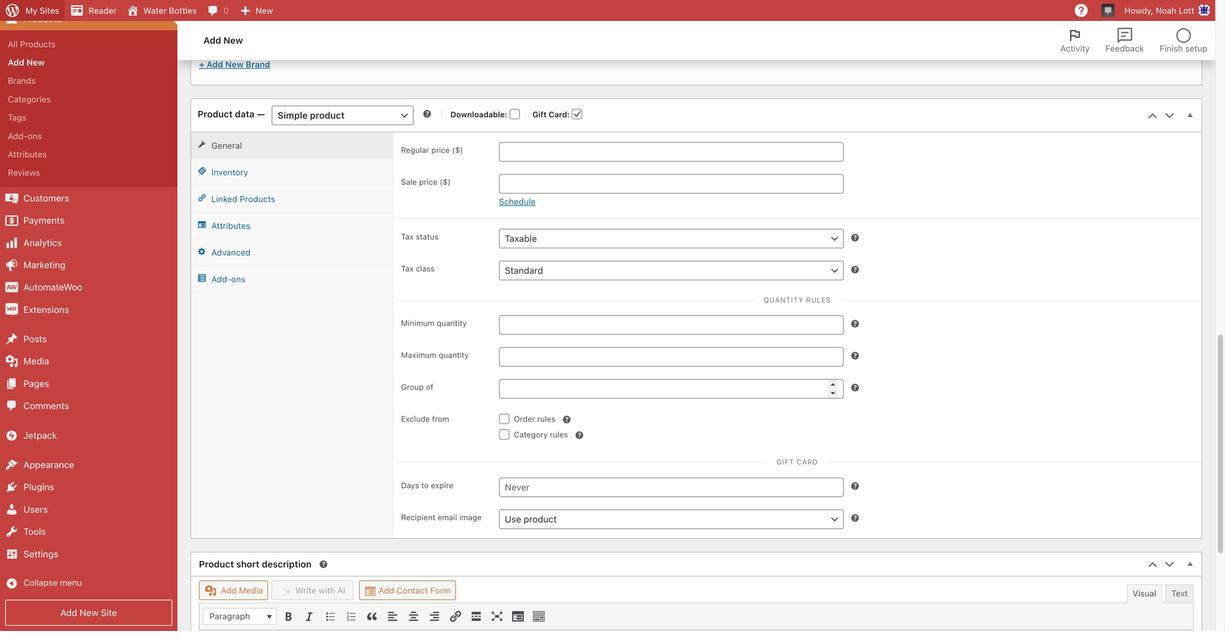 Task type: locate. For each thing, give the bounding box(es) containing it.
0 vertical spatial price
[[432, 146, 450, 155]]

minimum
[[401, 319, 435, 328]]

brands inside 'link'
[[8, 76, 36, 86]]

exclude this product from category 'group of' quantity rules. <strong>note: </strong>if a product-level 'group of' quantity rule is defined, then the product is automatically excluded from category 'group of' rules. image
[[574, 431, 585, 441]]

activity
[[1061, 43, 1091, 53]]

1 horizontal spatial add-ons
[[212, 274, 245, 284]]

add new site link
[[5, 601, 172, 627]]

all left the 0
[[203, 4, 213, 14]]

downloadable:
[[451, 110, 510, 119]]

1 vertical spatial add-ons
[[212, 274, 245, 284]]

add-
[[8, 131, 28, 141], [212, 274, 231, 284]]

+ add new brand
[[199, 60, 270, 69]]

0 horizontal spatial add-ons
[[8, 131, 42, 141]]

lott
[[1180, 6, 1195, 15]]

ons down categories
[[28, 131, 42, 141]]

1 vertical spatial price
[[419, 177, 438, 187]]

choose an image to display in "gift card received" emails sent to gift card recipients. image
[[850, 513, 861, 524]]

0 vertical spatial rules
[[807, 296, 832, 304]]

0 horizontal spatial ons
[[28, 131, 42, 141]]

0 vertical spatial brands
[[215, 4, 243, 14]]

0 horizontal spatial add new
[[8, 57, 45, 67]]

1 horizontal spatial add-
[[212, 274, 231, 284]]

add-ons down advanced
[[212, 274, 245, 284]]

tags
[[8, 113, 26, 122]]

None checkbox
[[207, 30, 218, 41], [499, 414, 510, 425], [207, 30, 218, 41], [499, 414, 510, 425]]

1 vertical spatial brands
[[8, 76, 36, 86]]

add left 'contact'
[[379, 586, 394, 596]]

product for product data
[[198, 109, 233, 120]]

1 horizontal spatial all
[[203, 4, 213, 14]]

general link
[[191, 132, 393, 159]]

None checkbox
[[499, 430, 510, 440]]

products
[[23, 13, 61, 24], [20, 39, 56, 49], [240, 194, 275, 204]]

0 vertical spatial product
[[198, 109, 233, 120]]

most used
[[253, 4, 296, 14]]

($) down the regular price ($)
[[440, 177, 451, 187]]

gift left card
[[777, 459, 795, 466]]

attributes link down inventory 'link' on the left top
[[191, 213, 393, 239]]

1 vertical spatial ons
[[231, 274, 245, 284]]

brands up categories
[[8, 76, 36, 86]]

1 horizontal spatial ($)
[[452, 146, 463, 155]]

add new inside add new link
[[8, 57, 45, 67]]

1 vertical spatial product
[[199, 559, 234, 570]]

0 horizontal spatial all
[[8, 39, 18, 49]]

0 vertical spatial ons
[[28, 131, 42, 141]]

0
[[224, 6, 229, 15]]

paragraph
[[210, 612, 250, 622]]

0 horizontal spatial brands
[[8, 76, 36, 86]]

1 vertical spatial products
[[20, 39, 56, 49]]

toolbar navigation
[[0, 0, 1216, 23]]

add-ons
[[8, 131, 42, 141], [212, 274, 245, 284]]

gift card:
[[533, 110, 572, 119]]

add right +
[[207, 60, 223, 69]]

howdy,
[[1125, 6, 1154, 15]]

brands link
[[0, 72, 178, 90]]

rules down exclude this product from order rules (minimum/maximum quantity and value). icon
[[550, 431, 568, 440]]

class
[[416, 264, 435, 273]]

linked products link
[[191, 186, 393, 213]]

1 vertical spatial attributes link
[[191, 213, 393, 239]]

text button
[[1166, 585, 1195, 604]]

2 vertical spatial rules
[[550, 431, 568, 440]]

1 vertical spatial quantity
[[439, 351, 469, 360]]

1 vertical spatial tax
[[401, 264, 414, 273]]

products link
[[0, 8, 178, 30]]

new link
[[234, 0, 278, 21]]

product left data
[[198, 109, 233, 120]]

write with ai
[[296, 586, 346, 596]]

maximum quantity
[[401, 351, 469, 360]]

($) down downloadable:
[[452, 146, 463, 155]]

choose a tax class for this product. tax classes are used to apply different tax rates specific to certain types of product. image
[[850, 265, 861, 275]]

add-ons down tags
[[8, 131, 42, 141]]

2 tax from the top
[[401, 264, 414, 273]]

rules for quantity rules
[[807, 296, 832, 304]]

gift left card:
[[533, 110, 547, 119]]

gift card
[[777, 459, 819, 466]]

add new down all products
[[8, 57, 45, 67]]

add media
[[219, 586, 263, 596]]

brands up wotah
[[215, 4, 243, 14]]

1 vertical spatial ($)
[[440, 177, 451, 187]]

tax left the class
[[401, 264, 414, 273]]

all brands link
[[203, 4, 243, 14]]

add new up '+ add new brand' at the left of the page
[[204, 35, 243, 46]]

gift for gift card:
[[533, 110, 547, 119]]

howdy, noah lott
[[1125, 6, 1195, 15]]

exclude
[[401, 415, 430, 424]]

rules right quantity
[[807, 296, 832, 304]]

email
[[438, 513, 457, 522]]

tab list
[[1053, 21, 1216, 60]]

($)
[[452, 146, 463, 155], [440, 177, 451, 187]]

all products link
[[0, 35, 178, 53]]

price for regular
[[432, 146, 450, 155]]

0 vertical spatial add-ons
[[8, 131, 42, 141]]

0 vertical spatial tax
[[401, 232, 414, 241]]

1 vertical spatial add new
[[8, 57, 45, 67]]

rules up category rules
[[538, 415, 556, 424]]

add-ons link
[[0, 127, 178, 145], [191, 266, 393, 293]]

text
[[1172, 589, 1189, 599]]

users link
[[0, 499, 178, 521]]

0 vertical spatial attributes
[[8, 149, 47, 159]]

0 vertical spatial all
[[203, 4, 213, 14]]

0 vertical spatial media
[[23, 356, 49, 367]]

media down short
[[239, 586, 263, 596]]

products right the linked
[[240, 194, 275, 204]]

all down 'my sites' link
[[8, 39, 18, 49]]

media up pages
[[23, 356, 49, 367]]

media
[[23, 356, 49, 367], [239, 586, 263, 596]]

price right sale
[[419, 177, 438, 187]]

add contact form
[[376, 586, 451, 596]]

2 vertical spatial products
[[240, 194, 275, 204]]

product for product short description
[[199, 559, 234, 570]]

quantity right "maximum"
[[439, 351, 469, 360]]

to
[[422, 481, 429, 490]]

0 horizontal spatial media
[[23, 356, 49, 367]]

ons
[[28, 131, 42, 141], [231, 274, 245, 284]]

used
[[275, 4, 296, 14]]

products up all products
[[23, 13, 61, 24]]

attributes up reviews
[[8, 149, 47, 159]]

contact
[[397, 586, 428, 596]]

finish setup button
[[1153, 21, 1216, 60]]

new left brand
[[225, 60, 244, 69]]

tax class
[[401, 264, 435, 273]]

setup
[[1186, 43, 1208, 53]]

price right regular
[[432, 146, 450, 155]]

write
[[296, 586, 316, 596]]

1 vertical spatial rules
[[538, 415, 556, 424]]

summarize this product in 1-2 short sentences. we'll show it at the top of the page. image
[[318, 560, 329, 570]]

ons down advanced
[[231, 274, 245, 284]]

pages
[[23, 379, 49, 389]]

visual
[[1133, 589, 1157, 599]]

($) for regular price ($)
[[452, 146, 463, 155]]

1 horizontal spatial add-ons link
[[191, 266, 393, 293]]

1 tax from the top
[[401, 232, 414, 241]]

appearance
[[23, 460, 74, 471]]

0 vertical spatial add-
[[8, 131, 28, 141]]

1 vertical spatial gift
[[777, 459, 795, 466]]

extensions link
[[0, 299, 178, 321]]

1 vertical spatial add-
[[212, 274, 231, 284]]

order rules
[[514, 415, 556, 424]]

quantity
[[437, 319, 467, 328], [439, 351, 469, 360]]

new up '+ add new brand' at the left of the page
[[224, 35, 243, 46]]

exclude this product from order rules (minimum/maximum quantity and value). image
[[562, 415, 572, 425]]

Regular price ($) text field
[[499, 142, 844, 162]]

add up paragraph
[[221, 586, 237, 596]]

plugins link
[[0, 477, 178, 499]]

1 horizontal spatial attributes
[[212, 221, 250, 231]]

0 vertical spatial add-ons link
[[0, 127, 178, 145]]

1 vertical spatial all
[[8, 39, 18, 49]]

all for all brands
[[203, 4, 213, 14]]

1 horizontal spatial attributes link
[[191, 213, 393, 239]]

add- down advanced
[[212, 274, 231, 284]]

product up add media 'button'
[[199, 559, 234, 570]]

new inside "link"
[[225, 60, 244, 69]]

0 horizontal spatial attributes link
[[0, 145, 178, 164]]

new left used
[[256, 6, 273, 15]]

add new
[[204, 35, 243, 46], [8, 57, 45, 67]]

attributes up advanced
[[212, 221, 250, 231]]

add down all products
[[8, 57, 24, 67]]

settings link
[[0, 544, 178, 566]]

add up +
[[204, 35, 221, 46]]

add- down tags
[[8, 131, 28, 141]]

with
[[319, 586, 335, 596]]

1 horizontal spatial brands
[[215, 4, 243, 14]]

0 vertical spatial gift
[[533, 110, 547, 119]]

0 vertical spatial add new
[[204, 35, 243, 46]]

1 horizontal spatial media
[[239, 586, 263, 596]]

quantity
[[764, 296, 804, 304]]

attributes
[[8, 149, 47, 159], [212, 221, 250, 231]]

Days to expire text field
[[499, 478, 844, 498]]

paragraph button
[[204, 609, 276, 625]]

1 vertical spatial attributes
[[212, 221, 250, 231]]

attributes link down tags link
[[0, 145, 178, 164]]

0 horizontal spatial gift
[[533, 110, 547, 119]]

1 horizontal spatial gift
[[777, 459, 795, 466]]

0 vertical spatial quantity
[[437, 319, 467, 328]]

description
[[262, 559, 312, 570]]

quantity right minimum
[[437, 319, 467, 328]]

1 vertical spatial add-ons link
[[191, 266, 393, 293]]

products down the 'my sites'
[[20, 39, 56, 49]]

noah
[[1156, 6, 1177, 15]]

0 horizontal spatial add-ons link
[[0, 127, 178, 145]]

0 horizontal spatial ($)
[[440, 177, 451, 187]]

group of
[[401, 383, 434, 392]]

linked
[[212, 194, 238, 204]]

all products
[[8, 39, 56, 49]]

products inside "link"
[[20, 39, 56, 49]]

all inside "link"
[[8, 39, 18, 49]]

tax left status in the top left of the page
[[401, 232, 414, 241]]

add
[[204, 35, 221, 46], [8, 57, 24, 67], [207, 60, 223, 69], [221, 586, 237, 596], [379, 586, 394, 596], [60, 608, 77, 619]]

tags link
[[0, 108, 178, 127]]

0 horizontal spatial attributes
[[8, 149, 47, 159]]

enter a minimum required quantity for this product. image
[[850, 319, 861, 329]]

enter a value to require customers to purchase this product in multiples. image
[[850, 383, 861, 393]]

+ add new brand link
[[199, 59, 270, 70]]

advanced
[[212, 248, 251, 257]]

0 vertical spatial ($)
[[452, 146, 463, 155]]

all for all products
[[8, 39, 18, 49]]

new left site at the bottom left of page
[[80, 608, 98, 619]]

1 vertical spatial media
[[239, 586, 263, 596]]

tax for tax status
[[401, 232, 414, 241]]



Task type: describe. For each thing, give the bounding box(es) containing it.
products for linked products
[[240, 194, 275, 204]]

categories
[[8, 94, 51, 104]]

minimum quantity
[[401, 319, 467, 328]]

add-ons link for advanced link
[[191, 266, 393, 293]]

Minimum quantity number field
[[499, 316, 844, 335]]

wotah
[[220, 31, 248, 41]]

collapse menu
[[23, 578, 82, 588]]

bottles
[[169, 6, 197, 15]]

tax for tax class
[[401, 264, 414, 273]]

visual button
[[1127, 585, 1163, 604]]

feedback button
[[1098, 21, 1153, 60]]

recipient
[[401, 513, 436, 522]]

my sites link
[[0, 0, 65, 21]]

regular price ($)
[[401, 146, 463, 155]]

plugins
[[23, 482, 54, 493]]

price for sale
[[419, 177, 438, 187]]

—
[[255, 109, 267, 120]]

collapse
[[23, 578, 58, 588]]

media inside 'button'
[[239, 586, 263, 596]]

water
[[143, 6, 167, 15]]

marketing link
[[0, 254, 178, 277]]

categories link
[[0, 90, 178, 108]]

add new link
[[0, 53, 178, 72]]

add-ons link for tags link
[[0, 127, 178, 145]]

advanced link
[[191, 239, 393, 266]]

1 horizontal spatial ons
[[231, 274, 245, 284]]

analytics
[[23, 237, 62, 248]]

category
[[514, 431, 548, 440]]

add inside "link"
[[207, 60, 223, 69]]

schedule
[[499, 197, 536, 207]]

from
[[432, 415, 449, 424]]

notification image
[[1104, 5, 1114, 15]]

quantity for minimum quantity
[[437, 319, 467, 328]]

quantity for maximum quantity
[[439, 351, 469, 360]]

exclude from
[[401, 415, 449, 424]]

Sale price ($) text field
[[499, 174, 844, 194]]

new down all products
[[27, 57, 45, 67]]

reader
[[89, 6, 117, 15]]

regular
[[401, 146, 429, 155]]

appearance link
[[0, 454, 178, 477]]

posts link
[[0, 328, 178, 351]]

most
[[253, 4, 273, 14]]

recipient email image
[[401, 513, 482, 522]]

feedback
[[1106, 43, 1145, 53]]

collapse menu button
[[0, 573, 178, 595]]

customers
[[23, 193, 69, 204]]

0 vertical spatial products
[[23, 13, 61, 24]]

($) for sale price ($)
[[440, 177, 451, 187]]

1 horizontal spatial add new
[[204, 35, 243, 46]]

maximum
[[401, 351, 437, 360]]

general
[[212, 141, 242, 150]]

image
[[460, 513, 482, 522]]

group
[[401, 383, 424, 392]]

tab list containing activity
[[1053, 21, 1216, 60]]

gift for gift card
[[777, 459, 795, 466]]

comments
[[23, 401, 69, 412]]

payments
[[23, 215, 65, 226]]

define whether or not the entire product is taxable, or just the cost of shipping it. image
[[850, 233, 861, 243]]

automatewoo link
[[0, 277, 178, 299]]

days
[[401, 481, 419, 490]]

Downloadable: checkbox
[[510, 109, 520, 119]]

add inside button
[[379, 586, 394, 596]]

inventory link
[[191, 159, 393, 186]]

status
[[416, 232, 439, 241]]

jetpack link
[[0, 425, 178, 447]]

extensions
[[23, 304, 69, 315]]

tools link
[[0, 521, 178, 544]]

all brands
[[203, 4, 243, 14]]

of
[[426, 383, 434, 392]]

users
[[23, 505, 48, 515]]

form
[[431, 586, 451, 596]]

order
[[514, 415, 535, 424]]

write with ai button
[[272, 581, 354, 601]]

add new site
[[60, 608, 117, 619]]

products for all products
[[20, 39, 56, 49]]

add media button
[[199, 581, 268, 601]]

customers link
[[0, 187, 178, 210]]

paragraph button
[[203, 609, 277, 626]]

Maximum quantity number field
[[499, 348, 844, 367]]

Gift Card: checkbox
[[572, 109, 583, 119]]

site
[[101, 608, 117, 619]]

card
[[797, 459, 819, 466]]

+
[[199, 60, 205, 69]]

finish
[[1160, 43, 1184, 53]]

add contact form button
[[359, 581, 456, 601]]

period of time given to gift card recipients to redeem or use their code before it becomes inactive. leave this field empty to keep the issued gift card codes active indefinitely. image
[[850, 481, 861, 492]]

add inside 'button'
[[221, 586, 237, 596]]

days to expire
[[401, 481, 454, 490]]

Group of number field
[[499, 380, 844, 399]]

0 vertical spatial attributes link
[[0, 145, 178, 164]]

settings
[[23, 549, 58, 560]]

payments link
[[0, 210, 178, 232]]

new inside toolbar navigation
[[256, 6, 273, 15]]

0 link
[[202, 0, 234, 21]]

posts
[[23, 334, 47, 345]]

category rules
[[514, 431, 568, 440]]

rules for order rules
[[538, 415, 556, 424]]

0 horizontal spatial add-
[[8, 131, 28, 141]]

rules for category rules
[[550, 431, 568, 440]]

reader link
[[65, 0, 122, 21]]

finish setup
[[1160, 43, 1208, 53]]

automatewoo
[[23, 282, 83, 293]]

add down the menu
[[60, 608, 77, 619]]

expire
[[431, 481, 454, 490]]

enter a maximum allowed quantity for this product. image
[[850, 351, 861, 361]]

tax status
[[401, 232, 439, 241]]

sale price ($)
[[401, 177, 451, 187]]

product short description
[[199, 559, 312, 570]]

sale
[[401, 177, 417, 187]]



Task type: vqa. For each thing, say whether or not it's contained in the screenshot.
topmost the Gift
yes



